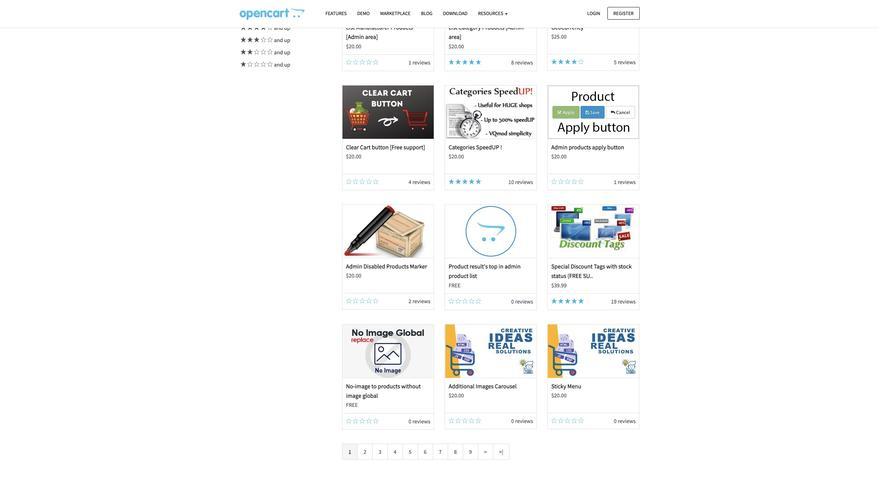Task type: locate. For each thing, give the bounding box(es) containing it.
1 and up link from the top
[[240, 24, 290, 31]]

2 and from the top
[[274, 37, 283, 44]]

menu
[[568, 383, 581, 391]]

0
[[511, 298, 514, 305], [511, 418, 514, 425], [614, 418, 617, 425], [409, 418, 411, 425]]

$20.00 down "categories"
[[449, 153, 464, 160]]

10
[[508, 179, 514, 186]]

free inside no-image to products without image global free
[[346, 402, 358, 409]]

clear
[[346, 143, 359, 151]]

in
[[499, 263, 503, 271]]

products inside admin products apply button $20.00
[[569, 143, 591, 151]]

stock
[[619, 263, 632, 271]]

list down demo link at left top
[[346, 24, 355, 31]]

1 horizontal spatial free
[[449, 282, 461, 289]]

admin
[[505, 263, 521, 271]]

$20.00 inside admin disabled products marker $20.00
[[346, 273, 361, 280]]

$20.00 down manufacturer
[[346, 43, 361, 50]]

star light o image
[[266, 25, 273, 30], [266, 49, 273, 55], [578, 59, 584, 65], [353, 59, 358, 65], [246, 62, 253, 67], [266, 62, 273, 67], [346, 179, 352, 184], [360, 179, 365, 184], [366, 179, 372, 184], [565, 179, 570, 184], [572, 179, 577, 184], [578, 179, 584, 184], [346, 298, 352, 304], [353, 298, 358, 304], [360, 298, 365, 304], [366, 298, 372, 304], [476, 299, 481, 304], [469, 418, 475, 424], [565, 418, 570, 424], [572, 418, 577, 424], [346, 419, 352, 424], [373, 419, 379, 424]]

0 reviews
[[511, 298, 533, 305], [511, 418, 533, 425], [614, 418, 636, 425], [409, 418, 430, 425]]

7 link
[[433, 444, 448, 461]]

categories speedup ! $20.00
[[449, 143, 502, 160]]

and
[[274, 24, 283, 31], [274, 37, 283, 44], [274, 49, 283, 56], [274, 61, 283, 68]]

admin inside admin products apply button $20.00
[[551, 143, 568, 151]]

0 vertical spatial admin
[[551, 143, 568, 151]]

1 horizontal spatial button
[[607, 143, 624, 151]]

0 for additional images carousel
[[511, 418, 514, 425]]

0 horizontal spatial 5
[[409, 449, 412, 456]]

categories speedup ! image
[[445, 86, 537, 139]]

free inside product result's top in admin product list free
[[449, 282, 461, 289]]

0 for sticky menu
[[614, 418, 617, 425]]

(free
[[568, 273, 582, 280]]

image down no-
[[346, 392, 361, 400]]

1 vertical spatial products
[[378, 383, 400, 391]]

admin for admin disabled products marker
[[346, 263, 362, 271]]

reviews
[[618, 59, 636, 66], [413, 59, 430, 66], [515, 59, 533, 66], [413, 179, 430, 186], [515, 179, 533, 186], [618, 179, 636, 186], [413, 298, 430, 305], [515, 298, 533, 305], [618, 298, 636, 305], [515, 418, 533, 425], [618, 418, 636, 425], [413, 418, 430, 425]]

marketplace link
[[375, 7, 416, 20]]

0 vertical spatial [admin
[[506, 24, 524, 31]]

8
[[511, 59, 514, 66], [454, 449, 457, 456]]

0 horizontal spatial 4
[[394, 449, 397, 456]]

image
[[355, 383, 370, 391], [346, 392, 361, 400]]

1 vertical spatial [admin
[[346, 33, 364, 41]]

button right cart
[[372, 143, 389, 151]]

2 inside 2 link
[[364, 449, 366, 456]]

products inside list category products [admin area] $20.00
[[482, 24, 504, 31]]

0 vertical spatial image
[[355, 383, 370, 391]]

special discount tags with stock status (free su.. image
[[548, 205, 639, 258]]

products for manufacturer
[[391, 24, 413, 31]]

0 reviews for no-image to products without image global
[[409, 418, 430, 425]]

8 reviews
[[511, 59, 533, 66]]

1 reviews for admin products apply button
[[614, 179, 636, 186]]

image left "to"
[[355, 383, 370, 391]]

2 button from the left
[[607, 143, 624, 151]]

area] down category
[[449, 33, 461, 41]]

2 list from the left
[[449, 24, 457, 31]]

4 up from the top
[[284, 61, 290, 68]]

4 down support]
[[409, 179, 411, 186]]

1 horizontal spatial [admin
[[506, 24, 524, 31]]

1 vertical spatial image
[[346, 392, 361, 400]]

3 up from the top
[[284, 49, 290, 56]]

0 horizontal spatial area]
[[365, 33, 378, 41]]

products
[[391, 24, 413, 31], [482, 24, 504, 31], [386, 263, 409, 271]]

free for product result's top in admin product list
[[449, 282, 461, 289]]

$20.00 inside sticky menu $20.00
[[551, 392, 567, 399]]

star light image
[[246, 25, 253, 30], [260, 25, 266, 30], [240, 37, 246, 43], [246, 37, 253, 43], [253, 37, 260, 43], [240, 49, 246, 55], [551, 59, 557, 65], [449, 59, 454, 65], [455, 59, 461, 65], [462, 59, 468, 65], [469, 59, 475, 65], [476, 59, 481, 65], [449, 179, 454, 184], [455, 179, 461, 184], [462, 179, 468, 184], [476, 179, 481, 184], [558, 299, 564, 304], [565, 299, 570, 304], [572, 299, 577, 304], [578, 299, 584, 304]]

0 vertical spatial 1 reviews
[[409, 59, 430, 66]]

0 vertical spatial free
[[449, 282, 461, 289]]

special discount tags with stock status (free su.. $39.99
[[551, 263, 632, 289]]

0 vertical spatial 5
[[614, 59, 617, 66]]

products left marker
[[386, 263, 409, 271]]

1 horizontal spatial 5
[[614, 59, 617, 66]]

1 reviews for list manufacturer products [admin area]
[[409, 59, 430, 66]]

[admin for list category products [admin area]
[[506, 24, 524, 31]]

list inside list manufacturer products [admin area] $20.00
[[346, 24, 355, 31]]

0 horizontal spatial products
[[378, 383, 400, 391]]

reviews for admin disabled products marker
[[413, 298, 430, 305]]

9
[[469, 449, 472, 456]]

download
[[443, 10, 468, 16]]

1 vertical spatial free
[[346, 402, 358, 409]]

$20.00
[[346, 43, 361, 50], [449, 43, 464, 50], [346, 153, 361, 160], [449, 153, 464, 160], [551, 153, 567, 160], [346, 273, 361, 280], [449, 392, 464, 399], [551, 392, 567, 399]]

1 vertical spatial 2
[[364, 449, 366, 456]]

2 horizontal spatial 1
[[614, 179, 617, 186]]

1 vertical spatial 8
[[454, 449, 457, 456]]

features link
[[320, 7, 352, 20]]

list down download link on the top of the page
[[449, 24, 457, 31]]

star light o image
[[260, 37, 266, 43], [266, 37, 273, 43], [253, 49, 260, 55], [260, 49, 266, 55], [346, 59, 352, 65], [360, 59, 365, 65], [366, 59, 372, 65], [373, 59, 379, 65], [253, 62, 260, 67], [260, 62, 266, 67], [353, 179, 358, 184], [373, 179, 379, 184], [551, 179, 557, 184], [558, 179, 564, 184], [373, 298, 379, 304], [449, 299, 454, 304], [455, 299, 461, 304], [462, 299, 468, 304], [469, 299, 475, 304], [449, 418, 454, 424], [455, 418, 461, 424], [462, 418, 468, 424], [476, 418, 481, 424], [551, 418, 557, 424], [558, 418, 564, 424], [578, 418, 584, 424], [353, 419, 358, 424], [360, 419, 365, 424], [366, 419, 372, 424]]

0 vertical spatial 4
[[409, 179, 411, 186]]

products for category
[[482, 24, 504, 31]]

admin
[[551, 143, 568, 151], [346, 263, 362, 271]]

[admin
[[506, 24, 524, 31], [346, 33, 364, 41]]

star light image
[[240, 25, 246, 30], [253, 25, 260, 30], [246, 49, 253, 55], [558, 59, 564, 65], [565, 59, 570, 65], [572, 59, 577, 65], [240, 62, 246, 67], [469, 179, 475, 184], [551, 299, 557, 304]]

tags
[[594, 263, 605, 271]]

6
[[424, 449, 427, 456]]

reviews for no-image to products without image global
[[413, 418, 430, 425]]

0 horizontal spatial list
[[346, 24, 355, 31]]

[admin inside list category products [admin area] $20.00
[[506, 24, 524, 31]]

carousel
[[495, 383, 517, 391]]

product result's top in admin product list image
[[445, 205, 537, 258]]

2 reviews
[[409, 298, 430, 305]]

features
[[326, 10, 347, 16]]

0 for no-image to products without image global
[[409, 418, 411, 425]]

special
[[551, 263, 570, 271]]

0 vertical spatial 8
[[511, 59, 514, 66]]

1 horizontal spatial 8
[[511, 59, 514, 66]]

0 vertical spatial 2
[[409, 298, 411, 305]]

1 reviews
[[409, 59, 430, 66], [614, 179, 636, 186]]

0 vertical spatial 1
[[409, 59, 411, 66]]

button right apply on the right of page
[[607, 143, 624, 151]]

$20.00 down admin products apply button link
[[551, 153, 567, 160]]

list inside list category products [admin area] $20.00
[[449, 24, 457, 31]]

1 horizontal spatial area]
[[449, 33, 461, 41]]

marketplace
[[380, 10, 411, 16]]

3 link
[[372, 444, 388, 461]]

$20.00 inside list manufacturer products [admin area] $20.00
[[346, 43, 361, 50]]

products inside list manufacturer products [admin area] $20.00
[[391, 24, 413, 31]]

5 for 5 reviews
[[614, 59, 617, 66]]

list
[[346, 24, 355, 31], [449, 24, 457, 31]]

$20.00 down category
[[449, 43, 464, 50]]

$25.00
[[551, 33, 567, 40]]

1 vertical spatial admin
[[346, 263, 362, 271]]

products right "to"
[[378, 383, 400, 391]]

list category products [admin area] image
[[445, 0, 537, 19]]

geocurrency $25.00
[[551, 24, 584, 40]]

0 horizontal spatial 8
[[454, 449, 457, 456]]

$20.00 down clear in the left top of the page
[[346, 153, 361, 160]]

admin inside admin disabled products marker $20.00
[[346, 263, 362, 271]]

manufacturer
[[356, 24, 389, 31]]

0 vertical spatial products
[[569, 143, 591, 151]]

1 horizontal spatial list
[[449, 24, 457, 31]]

1 horizontal spatial 1
[[409, 59, 411, 66]]

products left apply on the right of page
[[569, 143, 591, 151]]

19 reviews
[[611, 298, 636, 305]]

$20.00 inside additional images carousel $20.00
[[449, 392, 464, 399]]

>|
[[499, 449, 503, 456]]

to
[[372, 383, 377, 391]]

$20.00 down additional at right bottom
[[449, 392, 464, 399]]

list manufacturer products [admin area] $20.00
[[346, 24, 413, 50]]

8 inside 8 link
[[454, 449, 457, 456]]

$20.00 inside categories speedup ! $20.00
[[449, 153, 464, 160]]

10 reviews
[[508, 179, 533, 186]]

5 link
[[402, 444, 418, 461]]

0 horizontal spatial free
[[346, 402, 358, 409]]

0 horizontal spatial [admin
[[346, 33, 364, 41]]

4
[[409, 179, 411, 186], [394, 449, 397, 456]]

area] inside list category products [admin area] $20.00
[[449, 33, 461, 41]]

1 horizontal spatial products
[[569, 143, 591, 151]]

$20.00 down admin disabled products marker link
[[346, 273, 361, 280]]

2 area] from the left
[[449, 33, 461, 41]]

products down resources link
[[482, 24, 504, 31]]

reviews for categories speedup !
[[515, 179, 533, 186]]

geocurrency image
[[548, 0, 639, 19]]

area] down manufacturer
[[365, 33, 378, 41]]

$20.00 down the sticky
[[551, 392, 567, 399]]

1 vertical spatial 5
[[409, 449, 412, 456]]

area] inside list manufacturer products [admin area] $20.00
[[365, 33, 378, 41]]

2 vertical spatial 1
[[349, 449, 351, 456]]

1 vertical spatial 1 reviews
[[614, 179, 636, 186]]

1 area] from the left
[[365, 33, 378, 41]]

4 for 4 reviews
[[409, 179, 411, 186]]

[admin down resources link
[[506, 24, 524, 31]]

1 horizontal spatial 2
[[409, 298, 411, 305]]

0 horizontal spatial 1
[[349, 449, 351, 456]]

4 for 4
[[394, 449, 397, 456]]

4 and up from the top
[[273, 61, 290, 68]]

demo
[[357, 10, 370, 16]]

[admin inside list manufacturer products [admin area] $20.00
[[346, 33, 364, 41]]

free down no-
[[346, 402, 358, 409]]

free down the product
[[449, 282, 461, 289]]

download link
[[438, 7, 473, 20]]

1 horizontal spatial admin
[[551, 143, 568, 151]]

0 horizontal spatial 2
[[364, 449, 366, 456]]

admin products apply button link
[[551, 143, 624, 151]]

up
[[284, 24, 290, 31], [284, 37, 290, 44], [284, 49, 290, 56], [284, 61, 290, 68]]

1 button from the left
[[372, 143, 389, 151]]

0 horizontal spatial button
[[372, 143, 389, 151]]

0 horizontal spatial 1 reviews
[[409, 59, 430, 66]]

admin disabled products marker image
[[343, 205, 434, 258]]

support]
[[404, 143, 425, 151]]

0 horizontal spatial admin
[[346, 263, 362, 271]]

4 right 3
[[394, 449, 397, 456]]

3 and up link from the top
[[240, 49, 290, 56]]

[admin down manufacturer
[[346, 33, 364, 41]]

list
[[470, 273, 477, 280]]

$39.99
[[551, 282, 567, 289]]

1 vertical spatial 1
[[614, 179, 617, 186]]

button inside clear cart button [free support] $20.00
[[372, 143, 389, 151]]

categories
[[449, 143, 475, 151]]

1 list from the left
[[346, 24, 355, 31]]

1 vertical spatial 4
[[394, 449, 397, 456]]

blog
[[421, 10, 433, 16]]

3 and from the top
[[274, 49, 283, 56]]

4 link
[[387, 444, 403, 461]]

special discount tags with stock status (free su.. link
[[551, 263, 632, 280]]

2 up from the top
[[284, 37, 290, 44]]

$20.00 inside clear cart button [free support] $20.00
[[346, 153, 361, 160]]

opencart - marketplace image
[[240, 7, 304, 20]]

disabled
[[363, 263, 385, 271]]

products down marketplace link
[[391, 24, 413, 31]]

1 horizontal spatial 1 reviews
[[614, 179, 636, 186]]

additional images carousel link
[[449, 383, 517, 391]]

list for list manufacturer products [admin area]
[[346, 24, 355, 31]]

1
[[409, 59, 411, 66], [614, 179, 617, 186], [349, 449, 351, 456]]

free
[[449, 282, 461, 289], [346, 402, 358, 409]]

products inside admin disabled products marker $20.00
[[386, 263, 409, 271]]

4 and up link from the top
[[240, 61, 290, 68]]

1 horizontal spatial 4
[[409, 179, 411, 186]]

apply
[[592, 143, 606, 151]]

reviews for list manufacturer products [admin area]
[[413, 59, 430, 66]]

list category products [admin area] $20.00
[[449, 24, 524, 50]]



Task type: vqa. For each thing, say whether or not it's contained in the screenshot.


Task type: describe. For each thing, give the bounding box(es) containing it.
4 and from the top
[[274, 61, 283, 68]]

register link
[[607, 7, 640, 20]]

global
[[363, 392, 378, 400]]

list category products [admin area] link
[[449, 24, 524, 41]]

admin products apply button image
[[548, 86, 639, 139]]

geocurrency link
[[551, 24, 584, 31]]

no-image to products without image global link
[[346, 383, 421, 400]]

list manufacturer products [admin area] link
[[346, 24, 413, 41]]

!
[[500, 143, 502, 151]]

list manufacturer products [admin area] image
[[343, 0, 434, 19]]

resources link
[[473, 7, 513, 20]]

area] for category
[[449, 33, 461, 41]]

images
[[476, 383, 494, 391]]

2 link
[[357, 444, 373, 461]]

blog link
[[416, 7, 438, 20]]

9 link
[[463, 444, 478, 461]]

top
[[489, 263, 498, 271]]

reviews for list category products [admin area]
[[515, 59, 533, 66]]

2 for 2
[[364, 449, 366, 456]]

admin disabled products marker link
[[346, 263, 427, 271]]

reviews for geocurrency
[[618, 59, 636, 66]]

3 and up from the top
[[273, 49, 290, 56]]

sticky menu $20.00
[[551, 383, 581, 399]]

0 for product result's top in admin product list
[[511, 298, 514, 305]]

geocurrency
[[551, 24, 584, 31]]

product
[[449, 263, 469, 271]]

demo link
[[352, 7, 375, 20]]

categories speedup ! link
[[449, 143, 502, 151]]

register
[[613, 10, 634, 16]]

19
[[611, 298, 617, 305]]

7
[[439, 449, 442, 456]]

product result's top in admin product list free
[[449, 263, 521, 289]]

admin products apply button $20.00
[[551, 143, 624, 160]]

2 for 2 reviews
[[409, 298, 411, 305]]

1 up from the top
[[284, 24, 290, 31]]

5 for 5
[[409, 449, 412, 456]]

su..
[[583, 273, 593, 280]]

reviews for clear cart button [free support]
[[413, 179, 430, 186]]

admin for admin products apply button
[[551, 143, 568, 151]]

reviews for sticky menu
[[618, 418, 636, 425]]

1 for admin products apply button
[[614, 179, 617, 186]]

additional
[[449, 383, 475, 391]]

1 and up from the top
[[273, 24, 290, 31]]

additional images carousel $20.00
[[449, 383, 517, 399]]

list for list category products [admin area]
[[449, 24, 457, 31]]

cart
[[360, 143, 371, 151]]

login
[[587, 10, 600, 16]]

[admin for list manufacturer products [admin area]
[[346, 33, 364, 41]]

$20.00 inside list category products [admin area] $20.00
[[449, 43, 464, 50]]

clear cart button [free support] image
[[343, 86, 434, 139]]

8 link
[[448, 444, 463, 461]]

status
[[551, 273, 566, 280]]

products inside no-image to products without image global free
[[378, 383, 400, 391]]

no-image to products without image global image
[[343, 325, 434, 378]]

3
[[379, 449, 381, 456]]

0 reviews for product result's top in admin product list
[[511, 298, 533, 305]]

6 link
[[418, 444, 433, 461]]

0 reviews for additional images carousel
[[511, 418, 533, 425]]

button inside admin products apply button $20.00
[[607, 143, 624, 151]]

[free
[[390, 143, 402, 151]]

reviews for special discount tags with stock status (free su..
[[618, 298, 636, 305]]

area] for manufacturer
[[365, 33, 378, 41]]

rating
[[240, 2, 258, 11]]

reviews for admin products apply button
[[618, 179, 636, 186]]

product result's top in admin product list link
[[449, 263, 521, 280]]

admin disabled products marker $20.00
[[346, 263, 427, 280]]

>
[[484, 449, 487, 456]]

speedup
[[476, 143, 499, 151]]

discount
[[571, 263, 593, 271]]

>| link
[[493, 444, 510, 461]]

reviews for additional images carousel
[[515, 418, 533, 425]]

with
[[606, 263, 617, 271]]

8 for 8
[[454, 449, 457, 456]]

additional images carousel image
[[445, 325, 537, 378]]

1 for list manufacturer products [admin area]
[[409, 59, 411, 66]]

8 for 8 reviews
[[511, 59, 514, 66]]

$20.00 inside admin products apply button $20.00
[[551, 153, 567, 160]]

free for no-image to products without image global
[[346, 402, 358, 409]]

clear cart button [free support] link
[[346, 143, 425, 151]]

4 reviews
[[409, 179, 430, 186]]

products for disabled
[[386, 263, 409, 271]]

clear cart button [free support] $20.00
[[346, 143, 425, 160]]

2 and up from the top
[[273, 37, 290, 44]]

no-
[[346, 383, 355, 391]]

reviews for product result's top in admin product list
[[515, 298, 533, 305]]

> link
[[478, 444, 493, 461]]

resources
[[478, 10, 504, 16]]

sticky
[[551, 383, 566, 391]]

result's
[[470, 263, 488, 271]]

login link
[[581, 7, 606, 20]]

without
[[401, 383, 421, 391]]

no-image to products without image global free
[[346, 383, 421, 409]]

marker
[[410, 263, 427, 271]]

sticky menu link
[[551, 383, 581, 391]]

1 and from the top
[[274, 24, 283, 31]]

category
[[459, 24, 481, 31]]

product
[[449, 273, 468, 280]]

sticky menu image
[[548, 325, 639, 378]]

0 reviews for sticky menu
[[614, 418, 636, 425]]

2 and up link from the top
[[240, 37, 290, 44]]



